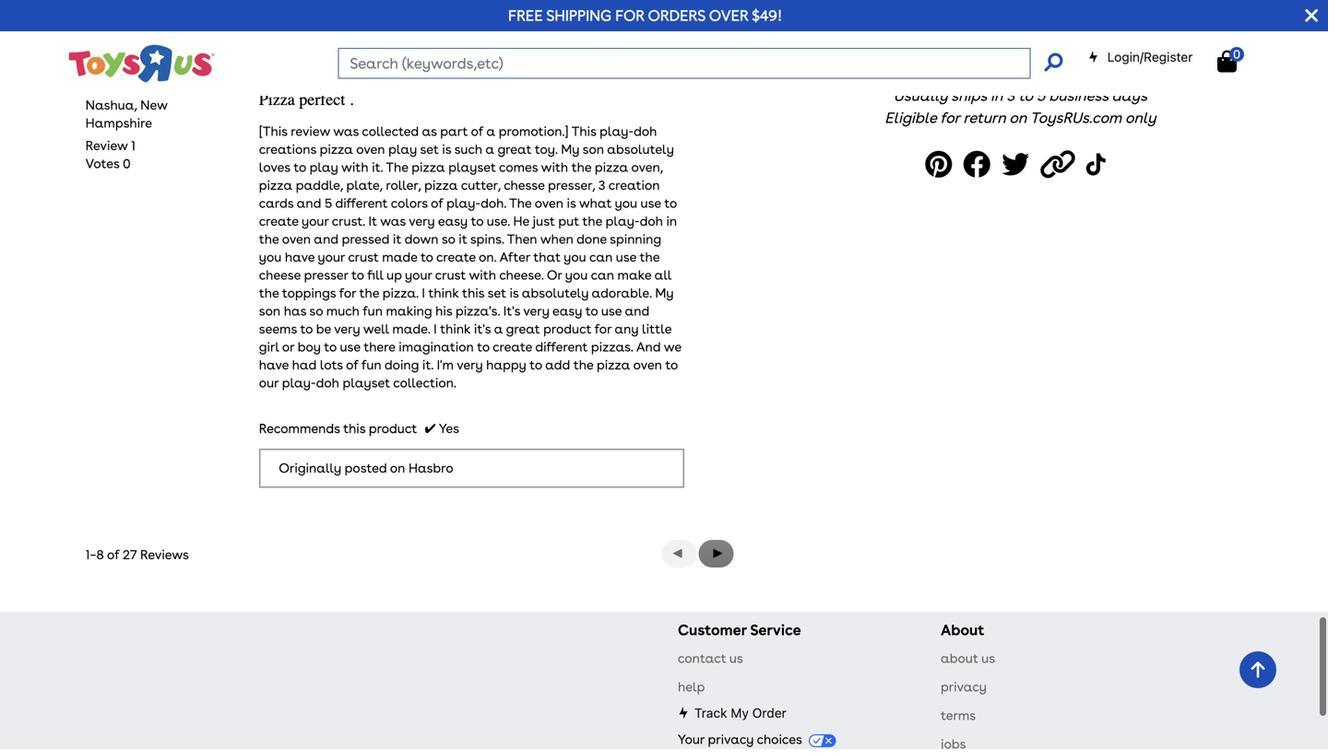 Task type: describe. For each thing, give the bounding box(es) containing it.
1 horizontal spatial 0
[[1233, 47, 1241, 61]]

pizza up colors
[[424, 177, 458, 193]]

toppings
[[282, 285, 336, 301]]

share play-doh kitchen creations pizza oven playset, 14 piece on facebook image
[[963, 144, 996, 186]]

about us link
[[941, 651, 995, 667]]

free shipping for orders over $49! link
[[508, 6, 782, 24]]

oven up cheese
[[282, 231, 311, 247]]

you up cheese
[[259, 249, 282, 265]]

play- down "cutter,"
[[447, 195, 481, 211]]

imagination
[[399, 339, 474, 355]]

to down 'adorable.'
[[585, 303, 598, 319]]

0 horizontal spatial on
[[390, 461, 405, 477]]

nashua, new hampshire review 1 votes 0
[[85, 97, 168, 171]]

2 vertical spatial doh
[[316, 375, 339, 391]]

when
[[540, 231, 574, 247]]

privacy link
[[941, 680, 987, 695]]

1 vertical spatial and
[[314, 231, 339, 247]]

2 vertical spatial create
[[493, 339, 532, 355]]

oven down collected
[[356, 141, 385, 157]]

customer service
[[678, 622, 801, 640]]

pizza down review
[[320, 141, 353, 157]]

list containing review
[[85, 137, 136, 173]]

to down down
[[421, 249, 433, 265]]

2 vertical spatial your
[[405, 267, 432, 283]]

over
[[709, 6, 748, 24]]

us for about
[[981, 651, 995, 667]]

review
[[85, 138, 128, 153]]

2 horizontal spatial is
[[567, 195, 576, 211]]

1 horizontal spatial crust
[[435, 267, 466, 283]]

adorable.
[[592, 285, 652, 301]]

about
[[941, 622, 984, 640]]

add
[[545, 357, 570, 373]]

1 horizontal spatial absolutely
[[607, 141, 674, 157]]

doh.
[[481, 195, 506, 211]]

1 vertical spatial create
[[436, 249, 476, 265]]

► button
[[699, 541, 734, 568]]

you down creation
[[615, 195, 637, 211]]

1 vertical spatial it.
[[422, 357, 434, 373]]

1 vertical spatial have
[[259, 357, 289, 373]]

make
[[618, 267, 651, 283]]

1 vertical spatial your
[[318, 249, 345, 265]]

the up the presser,
[[571, 159, 591, 175]]

product inside [this review was collected as part of a promotion.] this play-doh creations pizza oven play set is such a great toy. my son absolutely loves to play with it. the pizza playset comes with the pizza oven, pizza paddle, plate, roller, pizza cutter, chesse presser, 3 creation cards and 5 different colors of play-doh. the oven is what you use to create your crust. it was very easy to use. he just put the play-doh in the oven and pressed it down so it spins. then when done spinning you have your crust made to create on. after that you can use the cheese presser to fill up your crust with cheese. or you can make all the toppings for the pizza. i think this set is absolutely adorable. my son has so much fun making his pizza's. it's very easy to use and seems to be very well made. i think it's a great product for any little girl or boy to use there imagination to create different pizzas. and we have had lots of fun doing it. i'm very happy to add the pizza oven to our play-doh playset collection.
[[543, 321, 591, 337]]

ships
[[951, 87, 987, 105]]

1 horizontal spatial play
[[388, 141, 417, 157]]

review
[[291, 123, 330, 139]]

0 horizontal spatial set
[[420, 141, 439, 157]]

of left 27
[[107, 547, 119, 563]]

the down fill
[[359, 285, 379, 301]]

us for customer service
[[729, 651, 743, 667]]

0 link
[[1217, 47, 1256, 73]]

your privacy choices link
[[678, 732, 836, 748]]

down
[[404, 231, 439, 247]]

of up such
[[471, 123, 483, 139]]

colors
[[391, 195, 428, 211]]

shipping
[[546, 6, 612, 24]]

it
[[368, 213, 377, 229]]

fill
[[367, 267, 383, 283]]

Enter Keyword or Item No. search field
[[338, 48, 1031, 79]]

1 horizontal spatial with
[[469, 267, 496, 283]]

to up "all" on the top of the page
[[664, 195, 677, 211]]

well
[[363, 321, 389, 337]]

0 vertical spatial have
[[285, 249, 315, 265]]

0 horizontal spatial my
[[561, 141, 580, 157]]

to down creations
[[294, 159, 306, 175]]

of right colors
[[431, 195, 443, 211]]

the up done
[[582, 213, 602, 229]]

toy.
[[535, 141, 558, 157]]

play- up spinning
[[606, 213, 640, 229]]

very down much
[[334, 321, 360, 337]]

doing
[[385, 357, 419, 373]]

order
[[752, 706, 787, 721]]

be
[[316, 321, 331, 337]]

0 horizontal spatial was
[[333, 123, 359, 139]]

reviews
[[140, 547, 189, 563]]

oven up just
[[535, 195, 563, 211]]

1 vertical spatial playset
[[343, 375, 390, 391]]

0 vertical spatial fun
[[363, 303, 383, 319]]

return
[[963, 109, 1006, 127]]

ago
[[369, 70, 393, 86]]

customer
[[678, 622, 747, 640]]

in inside [this review was collected as part of a promotion.] this play-doh creations pizza oven play set is such a great toy. my son absolutely loves to play with it. the pizza playset comes with the pizza oven, pizza paddle, plate, roller, pizza cutter, chesse presser, 3 creation cards and 5 different colors of play-doh. the oven is what you use to create your crust. it was very easy to use. he just put the play-doh in the oven and pressed it down so it spins. then when done spinning you have your crust made to create on. after that you can use the cheese presser to fill up your crust with cheese. or you can make all the toppings for the pizza. i think this set is absolutely adorable. my son has so much fun making his pizza's. it's very easy to use and seems to be very well made. i think it's a great product for any little girl or boy to use there imagination to create different pizzas. and we have had lots of fun doing it. i'm very happy to add the pizza oven to our play-doh playset collection.
[[666, 213, 677, 229]]

login/register button
[[1088, 48, 1193, 66]]

then
[[507, 231, 537, 247]]

cheese.
[[499, 267, 544, 283]]

any
[[615, 321, 639, 337]]

0 horizontal spatial i
[[422, 285, 425, 301]]

help link
[[678, 680, 705, 695]]

oven down the and
[[633, 357, 662, 373]]

0 vertical spatial create
[[259, 213, 299, 229]]

2 horizontal spatial with
[[541, 159, 568, 175]]

to left add
[[530, 357, 542, 373]]

1 vertical spatial set
[[488, 285, 506, 301]]

made.
[[392, 321, 430, 337]]

such
[[454, 141, 482, 157]]

1 vertical spatial can
[[591, 267, 614, 283]]

1 vertical spatial fun
[[362, 357, 381, 373]]

2
[[321, 70, 328, 86]]

for inside the usually ships in 3 to 5 business days eligible for return on toysrus.com only
[[940, 109, 960, 127]]

1 horizontal spatial different
[[535, 339, 588, 355]]

copy a link to play-doh kitchen creations pizza oven playset, 14 piece image
[[1041, 144, 1081, 186]]

pizza up roller,
[[412, 159, 445, 175]]

0 vertical spatial a
[[486, 123, 495, 139]]

1 horizontal spatial was
[[380, 213, 406, 229]]

toys r us image
[[67, 43, 215, 85]]

hampshire
[[85, 115, 152, 131]]

to left fill
[[351, 267, 364, 283]]

0 vertical spatial playset
[[448, 159, 496, 175]]

you right or
[[565, 267, 588, 283]]

loves
[[259, 159, 290, 175]]

you down done
[[564, 249, 586, 265]]

1 vertical spatial great
[[506, 321, 540, 337]]

presser
[[304, 267, 348, 283]]

that
[[533, 249, 561, 265]]

2 vertical spatial for
[[595, 321, 612, 337]]

◄
[[671, 547, 684, 561]]

0 horizontal spatial crust
[[348, 249, 379, 265]]

free
[[508, 6, 543, 24]]

seems
[[259, 321, 297, 337]]

as
[[422, 123, 437, 139]]

shopping bag image
[[1217, 50, 1237, 72]]

posted
[[345, 461, 387, 477]]

✔
[[425, 421, 436, 437]]

2 it from the left
[[459, 231, 467, 247]]

has
[[284, 303, 306, 319]]

this inside [this review was collected as part of a promotion.] this play-doh creations pizza oven play set is such a great toy. my son absolutely loves to play with it. the pizza playset comes with the pizza oven, pizza paddle, plate, roller, pizza cutter, chesse presser, 3 creation cards and 5 different colors of play-doh. the oven is what you use to create your crust. it was very easy to use. he just put the play-doh in the oven and pressed it down so it spins. then when done spinning you have your crust made to create on. after that you can use the cheese presser to fill up your crust with cheese. or you can make all the toppings for the pizza. i think this set is absolutely adorable. my son has so much fun making his pizza's. it's very easy to use and seems to be very well made. i think it's a great product for any little girl or boy to use there imagination to create different pizzas. and we have had lots of fun doing it. i'm very happy to add the pizza oven to our play-doh playset collection.
[[462, 285, 484, 301]]

play- right this
[[600, 123, 634, 139]]

1 vertical spatial son
[[259, 303, 280, 319]]

free shipping for orders over $49!
[[508, 6, 782, 24]]

service
[[750, 622, 801, 640]]

our
[[259, 375, 279, 391]]

track
[[694, 706, 727, 721]]

0 horizontal spatial with
[[341, 159, 369, 175]]

1 vertical spatial think
[[440, 321, 471, 337]]

0 horizontal spatial it.
[[372, 159, 383, 175]]

to down it's
[[477, 339, 490, 355]]

login/register
[[1107, 49, 1193, 65]]

the up "all" on the top of the page
[[640, 249, 660, 265]]

0 vertical spatial different
[[335, 195, 388, 211]]

0 horizontal spatial so
[[309, 303, 323, 319]]

0 inside nashua, new hampshire review 1 votes 0
[[123, 156, 131, 171]]

your
[[678, 732, 705, 748]]

to up lots
[[324, 339, 337, 355]]

1 vertical spatial product
[[369, 421, 417, 437]]

cards
[[259, 195, 294, 211]]

plate,
[[346, 177, 383, 193]]

pizza up creation
[[595, 159, 628, 175]]

use up make at top
[[616, 249, 636, 265]]

originally
[[279, 461, 341, 477]]

just
[[533, 213, 555, 229]]

pizzas.
[[591, 339, 633, 355]]

we
[[664, 339, 681, 355]]

hasbro
[[409, 461, 453, 477]]

toysrus.com
[[1030, 109, 1122, 127]]

share a link to play-doh kitchen creations pizza oven playset, 14 piece on twitter image
[[1002, 144, 1035, 186]]

0 horizontal spatial this
[[343, 421, 366, 437]]

the right add
[[573, 357, 593, 373]]

1 vertical spatial play
[[310, 159, 338, 175]]

to up spins.
[[471, 213, 484, 229]]

0 vertical spatial is
[[442, 141, 451, 157]]

pizza down the pizzas.
[[597, 357, 630, 373]]

he
[[513, 213, 529, 229]]

1 horizontal spatial privacy
[[941, 680, 987, 695]]

presser,
[[548, 177, 595, 193]]

play- down had on the top of page
[[282, 375, 316, 391]]

0 vertical spatial great
[[498, 141, 532, 157]]

usually
[[894, 87, 948, 105]]

track my order button
[[678, 706, 787, 721]]

making
[[386, 303, 432, 319]]

3 inside [this review was collected as part of a promotion.] this play-doh creations pizza oven play set is such a great toy. my son absolutely loves to play with it. the pizza playset comes with the pizza oven, pizza paddle, plate, roller, pizza cutter, chesse presser, 3 creation cards and 5 different colors of play-doh. the oven is what you use to create your crust. it was very easy to use. he just put the play-doh in the oven and pressed it down so it spins. then when done spinning you have your crust made to create on. after that you can use the cheese presser to fill up your crust with cheese. or you can make all the toppings for the pizza. i think this set is absolutely adorable. my son has so much fun making his pizza's. it's very easy to use and seems to be very well made. i think it's a great product for any little girl or boy to use there imagination to create different pizzas. and we have had lots of fun doing it. i'm very happy to add the pizza oven to our play-doh playset collection.
[[598, 177, 605, 193]]

use down 'adorable.'
[[601, 303, 622, 319]]

had
[[292, 357, 317, 373]]

in inside the usually ships in 3 to 5 business days eligible for return on toysrus.com only
[[991, 87, 1003, 105]]

yes
[[439, 421, 459, 437]]

27
[[123, 547, 137, 563]]

very right it's
[[523, 303, 549, 319]]

of right lots
[[346, 357, 358, 373]]



Task type: locate. For each thing, give the bounding box(es) containing it.
product up add
[[543, 321, 591, 337]]

1 vertical spatial doh
[[640, 213, 663, 229]]

can up 'adorable.'
[[591, 267, 614, 283]]

only
[[1125, 109, 1156, 127]]

2 years ago pizza perfect .
[[259, 70, 400, 109]]

absolutely down or
[[522, 285, 589, 301]]

1 horizontal spatial my
[[655, 285, 674, 301]]

crust up his
[[435, 267, 466, 283]]

pizza's.
[[456, 303, 500, 319]]

and down paddle,
[[297, 195, 321, 211]]

1 vertical spatial different
[[535, 339, 588, 355]]

1 vertical spatial i
[[434, 321, 437, 337]]

you
[[615, 195, 637, 211], [259, 249, 282, 265], [564, 249, 586, 265], [565, 267, 588, 283]]

1 vertical spatial in
[[666, 213, 677, 229]]

in up return
[[991, 87, 1003, 105]]

0 vertical spatial in
[[991, 87, 1003, 105]]

1 horizontal spatial easy
[[552, 303, 582, 319]]

to inside the usually ships in 3 to 5 business days eligible for return on toysrus.com only
[[1018, 87, 1033, 105]]

to left be on the top left of page
[[300, 321, 313, 337]]

on right the posted on the bottom of the page
[[390, 461, 405, 477]]

playset down such
[[448, 159, 496, 175]]

1 vertical spatial for
[[339, 285, 356, 301]]

and
[[297, 195, 321, 211], [314, 231, 339, 247], [625, 303, 650, 319]]

1 vertical spatial my
[[655, 285, 674, 301]]

i right pizza.
[[422, 285, 425, 301]]

chesse
[[504, 177, 545, 193]]

fun
[[363, 303, 383, 319], [362, 357, 381, 373]]

roller,
[[386, 177, 421, 193]]

0 vertical spatial absolutely
[[607, 141, 674, 157]]

0 horizontal spatial playset
[[343, 375, 390, 391]]

2 vertical spatial my
[[731, 706, 749, 721]]

done
[[577, 231, 607, 247]]

0 horizontal spatial for
[[339, 285, 356, 301]]

it left spins.
[[459, 231, 467, 247]]

2 us from the left
[[981, 651, 995, 667]]

tiktok image
[[1086, 144, 1110, 186]]

0 vertical spatial easy
[[438, 213, 468, 229]]

is
[[442, 141, 451, 157], [567, 195, 576, 211], [510, 285, 519, 301]]

to down add to cart
[[1018, 87, 1033, 105]]

was down .
[[333, 123, 359, 139]]

privacy down track my order button on the bottom right of page
[[708, 732, 754, 748]]

◄ button
[[662, 541, 697, 568]]

and down crust.
[[314, 231, 339, 247]]

crust
[[348, 249, 379, 265], [435, 267, 466, 283]]

3 inside the usually ships in 3 to 5 business days eligible for return on toysrus.com only
[[1007, 87, 1015, 105]]

pizza up cards
[[259, 177, 293, 193]]

1 horizontal spatial so
[[442, 231, 455, 247]]

this up pizza's.
[[462, 285, 484, 301]]

think up his
[[428, 285, 459, 301]]

privacy choices icon image
[[809, 735, 836, 748]]

1 horizontal spatial playset
[[448, 159, 496, 175]]

doh up spinning
[[640, 213, 663, 229]]

can
[[589, 249, 613, 265], [591, 267, 614, 283]]

up
[[387, 267, 402, 283]]

1 horizontal spatial this
[[462, 285, 484, 301]]

on inside the usually ships in 3 to 5 business days eligible for return on toysrus.com only
[[1009, 109, 1027, 127]]

easy up down
[[438, 213, 468, 229]]

great
[[498, 141, 532, 157], [506, 321, 540, 337]]

►
[[712, 547, 724, 561]]

5 inside [this review was collected as part of a promotion.] this play-doh creations pizza oven play set is such a great toy. my son absolutely loves to play with it. the pizza playset comes with the pizza oven, pizza paddle, plate, roller, pizza cutter, chesse presser, 3 creation cards and 5 different colors of play-doh. the oven is what you use to create your crust. it was very easy to use. he just put the play-doh in the oven and pressed it down so it spins. then when done spinning you have your crust made to create on. after that you can use the cheese presser to fill up your crust with cheese. or you can make all the toppings for the pizza. i think this set is absolutely adorable. my son has so much fun making his pizza's. it's very easy to use and seems to be very well made. i think it's a great product for any little girl or boy to use there imagination to create different pizzas. and we have had lots of fun doing it. i'm very happy to add the pizza oven to our play-doh playset collection.
[[325, 195, 332, 211]]

the down cards
[[259, 231, 279, 247]]

about
[[941, 651, 978, 667]]

spins.
[[470, 231, 504, 247]]

a right "part"
[[486, 123, 495, 139]]

1 vertical spatial a
[[485, 141, 494, 157]]

put
[[558, 213, 579, 229]]

very right i'm
[[457, 357, 483, 373]]

the down cheese
[[259, 285, 279, 301]]

5 down cart
[[1037, 87, 1045, 105]]

privacy down about us link
[[941, 680, 987, 695]]

was right it
[[380, 213, 406, 229]]

about us
[[941, 651, 995, 667]]

on.
[[479, 249, 496, 265]]

new
[[140, 97, 168, 113]]

creation
[[609, 177, 660, 193]]

1 horizontal spatial create
[[436, 249, 476, 265]]

on
[[1009, 109, 1027, 127], [390, 461, 405, 477]]

2 vertical spatial and
[[625, 303, 650, 319]]

5 inside the usually ships in 3 to 5 business days eligible for return on toysrus.com only
[[1037, 87, 1045, 105]]

promotion.]
[[499, 123, 569, 139]]

son
[[583, 141, 604, 157], [259, 303, 280, 319]]

fun up well
[[363, 303, 383, 319]]

this
[[572, 123, 596, 139]]

in up "all" on the top of the page
[[666, 213, 677, 229]]

0 vertical spatial son
[[583, 141, 604, 157]]

votes
[[85, 156, 119, 171]]

set down as
[[420, 141, 439, 157]]

paddle,
[[296, 177, 343, 193]]

1 horizontal spatial son
[[583, 141, 604, 157]]

it
[[393, 231, 401, 247], [459, 231, 467, 247]]

0 horizontal spatial privacy
[[708, 732, 754, 748]]

the
[[571, 159, 591, 175], [582, 213, 602, 229], [259, 231, 279, 247], [640, 249, 660, 265], [259, 285, 279, 301], [359, 285, 379, 301], [573, 357, 593, 373]]

was
[[333, 123, 359, 139], [380, 213, 406, 229]]

use.
[[487, 213, 510, 229]]

0 horizontal spatial absolutely
[[522, 285, 589, 301]]

happy
[[486, 357, 526, 373]]

0 horizontal spatial the
[[386, 159, 408, 175]]

0 vertical spatial on
[[1009, 109, 1027, 127]]

1 vertical spatial on
[[390, 461, 405, 477]]

0 vertical spatial this
[[462, 285, 484, 301]]

2 horizontal spatial my
[[731, 706, 749, 721]]

help
[[678, 680, 705, 695]]

all
[[655, 267, 671, 283]]

1 vertical spatial easy
[[552, 303, 582, 319]]

0 horizontal spatial in
[[666, 213, 677, 229]]

after
[[500, 249, 530, 265]]

1 horizontal spatial i
[[434, 321, 437, 337]]

3 down add
[[1007, 87, 1015, 105]]

and
[[636, 339, 661, 355]]

0 vertical spatial and
[[297, 195, 321, 211]]

eligible
[[885, 109, 937, 127]]

track my order
[[694, 706, 787, 721]]

add
[[988, 54, 1017, 72]]

contact
[[678, 651, 726, 667]]

collected
[[362, 123, 419, 139]]

2 horizontal spatial create
[[493, 339, 532, 355]]

think down his
[[440, 321, 471, 337]]

$49!
[[752, 6, 782, 24]]

it.
[[372, 159, 383, 175], [422, 357, 434, 373]]

spinning
[[610, 231, 661, 247]]

it up made
[[393, 231, 401, 247]]

0 vertical spatial product
[[543, 321, 591, 337]]

made
[[382, 249, 417, 265]]

1 horizontal spatial 5
[[1037, 87, 1045, 105]]

1 horizontal spatial on
[[1009, 109, 1027, 127]]

your privacy choices
[[678, 732, 805, 748]]

.
[[349, 90, 353, 109]]

0 vertical spatial 0
[[1233, 47, 1241, 61]]

1 horizontal spatial it.
[[422, 357, 434, 373]]

1 us from the left
[[729, 651, 743, 667]]

it. up plate,
[[372, 159, 383, 175]]

this up the posted on the bottom of the page
[[343, 421, 366, 437]]

0 horizontal spatial create
[[259, 213, 299, 229]]

it. left i'm
[[422, 357, 434, 373]]

1 vertical spatial was
[[380, 213, 406, 229]]

recommends
[[259, 421, 340, 437]]

0 horizontal spatial 3
[[598, 177, 605, 193]]

i'm
[[437, 357, 454, 373]]

0 vertical spatial crust
[[348, 249, 379, 265]]

1 horizontal spatial for
[[595, 321, 612, 337]]

my
[[561, 141, 580, 157], [655, 285, 674, 301], [731, 706, 749, 721]]

1 horizontal spatial is
[[510, 285, 519, 301]]

play-
[[600, 123, 634, 139], [447, 195, 481, 211], [606, 213, 640, 229], [282, 375, 316, 391]]

and up any
[[625, 303, 650, 319]]

cheese
[[259, 267, 301, 283]]

create left on.
[[436, 249, 476, 265]]

1
[[131, 138, 136, 153]]

create a pinterest pin for play-doh kitchen creations pizza oven playset, 14 piece image
[[925, 144, 958, 186]]

playset down there at the top left of the page
[[343, 375, 390, 391]]

with up plate,
[[341, 159, 369, 175]]

easy down or
[[552, 303, 582, 319]]

None search field
[[338, 48, 1063, 79]]

terms
[[941, 708, 976, 724]]

to down we in the top of the page
[[665, 357, 678, 373]]

1 vertical spatial 3
[[598, 177, 605, 193]]

nashua,
[[85, 97, 137, 113]]

my up your privacy choices
[[731, 706, 749, 721]]

1–8
[[85, 547, 104, 563]]

1 horizontal spatial product
[[543, 321, 591, 337]]

1–8 of 27 reviews
[[85, 547, 195, 563]]

0 vertical spatial 5
[[1037, 87, 1045, 105]]

1 vertical spatial absolutely
[[522, 285, 589, 301]]

with down toy. on the left
[[541, 159, 568, 175]]

0 vertical spatial was
[[333, 123, 359, 139]]

contact us
[[678, 651, 743, 667]]

0 vertical spatial for
[[940, 109, 960, 127]]

close button image
[[1305, 6, 1318, 26]]

1 horizontal spatial in
[[991, 87, 1003, 105]]

crust down pressed
[[348, 249, 379, 265]]

lots
[[320, 357, 343, 373]]

list
[[85, 137, 136, 173]]

to right add
[[1021, 54, 1035, 72]]

0 vertical spatial doh
[[634, 123, 657, 139]]

1–8 of 27 reviews alert
[[85, 547, 195, 563]]

2 vertical spatial is
[[510, 285, 519, 301]]

i up imagination
[[434, 321, 437, 337]]

usually ships in 3 to 5 business days eligible for return on toysrus.com only
[[885, 87, 1156, 127]]

your up presser
[[318, 249, 345, 265]]

your left crust.
[[302, 213, 329, 229]]

son up seems
[[259, 303, 280, 319]]

the up roller,
[[386, 159, 408, 175]]

perfect
[[299, 90, 345, 109]]

very up down
[[409, 213, 435, 229]]

0 vertical spatial your
[[302, 213, 329, 229]]

privacy inside your privacy choices link
[[708, 732, 754, 748]]

cutter,
[[461, 177, 501, 193]]

0 vertical spatial think
[[428, 285, 459, 301]]

for up the pizzas.
[[595, 321, 612, 337]]

different down plate,
[[335, 195, 388, 211]]

use up lots
[[340, 339, 360, 355]]

to
[[1021, 54, 1035, 72], [1018, 87, 1033, 105], [294, 159, 306, 175], [664, 195, 677, 211], [471, 213, 484, 229], [421, 249, 433, 265], [351, 267, 364, 283], [585, 303, 598, 319], [300, 321, 313, 337], [324, 339, 337, 355], [477, 339, 490, 355], [530, 357, 542, 373], [665, 357, 678, 373]]

0 vertical spatial my
[[561, 141, 580, 157]]

1 horizontal spatial 3
[[1007, 87, 1015, 105]]

0 vertical spatial 3
[[1007, 87, 1015, 105]]

3 up what
[[598, 177, 605, 193]]

1 vertical spatial the
[[509, 195, 532, 211]]

2 vertical spatial a
[[494, 321, 503, 337]]

0 vertical spatial privacy
[[941, 680, 987, 695]]

doh up oven,
[[634, 123, 657, 139]]

0 horizontal spatial easy
[[438, 213, 468, 229]]

0 vertical spatial can
[[589, 249, 613, 265]]

think
[[428, 285, 459, 301], [440, 321, 471, 337]]

my down "all" on the top of the page
[[655, 285, 674, 301]]

son down this
[[583, 141, 604, 157]]

create up happy
[[493, 339, 532, 355]]

add to cart
[[985, 54, 1069, 72]]

to inside button
[[1021, 54, 1035, 72]]

$16.99
[[999, 21, 1042, 39]]

0 vertical spatial so
[[442, 231, 455, 247]]

us down customer service
[[729, 651, 743, 667]]

great up comes
[[498, 141, 532, 157]]

use down creation
[[641, 195, 661, 211]]

1 horizontal spatial it
[[459, 231, 467, 247]]

play down collected
[[388, 141, 417, 157]]

is down the presser,
[[567, 195, 576, 211]]

the
[[386, 159, 408, 175], [509, 195, 532, 211]]

1 vertical spatial this
[[343, 421, 366, 437]]

recommends this product ✔ yes
[[259, 421, 459, 437]]

0 vertical spatial play
[[388, 141, 417, 157]]

0 horizontal spatial 5
[[325, 195, 332, 211]]

set up it's
[[488, 285, 506, 301]]

doh down lots
[[316, 375, 339, 391]]

1 vertical spatial crust
[[435, 267, 466, 283]]

use
[[641, 195, 661, 211], [616, 249, 636, 265], [601, 303, 622, 319], [340, 339, 360, 355]]

creations
[[259, 141, 316, 157]]

2 horizontal spatial for
[[940, 109, 960, 127]]

1 it from the left
[[393, 231, 401, 247]]

my down this
[[561, 141, 580, 157]]

pizza.
[[383, 285, 419, 301]]

create
[[259, 213, 299, 229], [436, 249, 476, 265], [493, 339, 532, 355]]

0 horizontal spatial 0
[[123, 156, 131, 171]]

jenny5595
[[85, 70, 152, 85]]

product left ✔
[[369, 421, 417, 437]]

have up cheese
[[285, 249, 315, 265]]

0 right login/register
[[1233, 47, 1241, 61]]

for up much
[[339, 285, 356, 301]]

0 horizontal spatial product
[[369, 421, 417, 437]]

years
[[331, 70, 366, 86]]

so right down
[[442, 231, 455, 247]]



Task type: vqa. For each thing, say whether or not it's contained in the screenshot.
the Usually
yes



